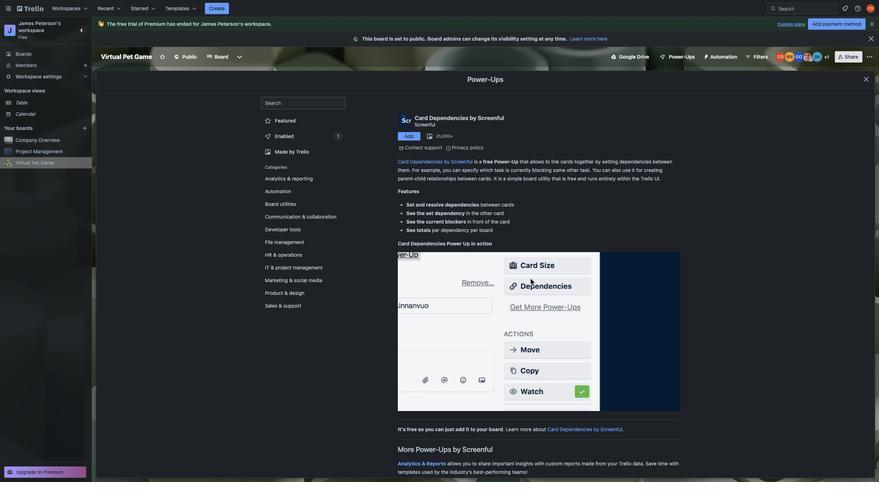 Task type: vqa. For each thing, say whether or not it's contained in the screenshot.
'Your boards with 8 items' element
no



Task type: describe. For each thing, give the bounding box(es) containing it.
automation inside automation link
[[265, 188, 291, 194]]

enabled
[[275, 133, 294, 139]]

project
[[276, 265, 292, 271]]

1 vertical spatial learn
[[506, 427, 519, 433]]

overview
[[39, 137, 60, 143]]

parent-
[[398, 176, 415, 182]]

25,000 +
[[436, 134, 453, 139]]

your boards
[[4, 125, 33, 131]]

set
[[407, 202, 415, 208]]

trello inside made by trello link
[[296, 149, 309, 155]]

tools
[[290, 227, 301, 233]]

by up relationships
[[444, 159, 450, 165]]

specify
[[462, 167, 479, 173]]

card dependencies by screenful is a free power-up
[[398, 159, 519, 165]]

sales & support link
[[261, 300, 346, 312]]

analytics & reporting link
[[261, 173, 346, 185]]

virtual pet game link
[[16, 159, 88, 166]]

set inside set and resolve dependencies between cards see the set dependency in the other card see the current blockers in front of the card see totals per dependency per board
[[426, 210, 434, 216]]

drive
[[637, 54, 649, 60]]

privacy policy link
[[452, 145, 484, 151]]

card for card dependencies power up in action
[[398, 241, 410, 247]]

starred
[[131, 5, 148, 11]]

together
[[575, 159, 594, 165]]

setting inside that allows to link cards together by setting dependencies between them. for example, you can specify which task is currently blocking some other task. you can also use it for creating parent-child relationships between cards. it is a simple board utility that is free and runs entirely within the trello ui.
[[603, 159, 618, 165]]

privacy policy
[[452, 145, 484, 151]]

card for card dependencies by screenful is a free power-up
[[398, 159, 409, 165]]

board for board utilities
[[265, 201, 279, 207]]

file management link
[[261, 237, 346, 248]]

0 horizontal spatial card dependencies by screenful link
[[398, 159, 473, 165]]

within
[[617, 176, 631, 182]]

0 vertical spatial dependency
[[435, 210, 465, 216]]

developer tools link
[[261, 224, 346, 235]]

0 horizontal spatial between
[[458, 176, 477, 182]]

analytics for analytics & reports
[[398, 461, 421, 467]]

game inside board name text field
[[134, 53, 152, 60]]

1 vertical spatial card dependencies by screenful link
[[548, 427, 623, 433]]

blockers
[[445, 219, 466, 225]]

featured link
[[261, 114, 346, 128]]

sm image inside automation "button"
[[701, 51, 711, 61]]

1 vertical spatial dependency
[[441, 227, 469, 233]]

link
[[552, 159, 559, 165]]

gary orlando (garyorlando) image
[[794, 52, 804, 62]]

media
[[309, 277, 322, 284]]

custom
[[546, 461, 563, 467]]

save
[[646, 461, 657, 467]]

trial
[[128, 21, 137, 27]]

explore
[[778, 22, 794, 27]]

to inside upgrade to premium link
[[37, 469, 42, 475]]

add
[[456, 427, 465, 433]]

made by trello
[[275, 149, 309, 155]]

made
[[582, 461, 595, 467]]

2 horizontal spatial board
[[428, 36, 442, 42]]

wave image
[[98, 21, 104, 27]]

power
[[447, 241, 462, 247]]

relationships
[[427, 176, 456, 182]]

0 horizontal spatial power-ups
[[468, 75, 504, 83]]

to left public.
[[404, 36, 409, 42]]

by inside allows you to share important insights with custom reports made from your trello data. save time with templates used by the industry's best-performing teams!
[[434, 469, 440, 475]]

board inside set and resolve dependencies between cards see the set dependency in the other card see the current blockers in front of the card see totals per dependency per board
[[480, 227, 493, 233]]

virtual inside virtual pet game link
[[16, 160, 30, 166]]

0 horizontal spatial support
[[284, 303, 301, 309]]

free inside that allows to link cards together by setting dependencies between them. for example, you can specify which task is currently blocking some other task. you can also use it for creating parent-child relationships between cards. it is a simple board utility that is free and runs entirely within the trello ui.
[[568, 176, 577, 182]]

pet inside board name text field
[[123, 53, 133, 60]]

this
[[362, 36, 373, 42]]

0 vertical spatial more
[[585, 36, 596, 42]]

board up important
[[489, 427, 503, 433]]

2 see from the top
[[407, 219, 416, 225]]

christina overa (christinaovera) image
[[776, 52, 786, 62]]

by up from
[[594, 427, 600, 433]]

1 vertical spatial in
[[468, 219, 472, 225]]

workspace for workspace settings
[[16, 74, 42, 80]]

0 vertical spatial +
[[825, 54, 827, 60]]

explore plans
[[778, 22, 806, 27]]

it & project management link
[[261, 262, 346, 274]]

management
[[33, 148, 63, 154]]

1 per from the left
[[432, 227, 440, 233]]

operations
[[278, 252, 302, 258]]

dependencies for card dependencies by screenful screenful
[[430, 115, 469, 121]]

0 vertical spatial workspace
[[245, 21, 270, 27]]

25,000
[[436, 134, 450, 139]]

table link
[[16, 99, 88, 106]]

1 vertical spatial more
[[520, 427, 532, 433]]

add for add payment method
[[813, 21, 822, 27]]

analytics for analytics & reporting
[[265, 176, 286, 182]]

1 horizontal spatial james
[[201, 21, 216, 27]]

0 vertical spatial learn
[[570, 36, 583, 42]]

& for operations
[[273, 252, 277, 258]]

set and resolve dependencies between cards see the set dependency in the other card see the current blockers in front of the card see totals per dependency per board
[[407, 202, 514, 233]]

important
[[492, 461, 514, 467]]

ups inside button
[[686, 54, 695, 60]]

google drive
[[619, 54, 649, 60]]

card dependencies power up in action
[[398, 241, 492, 247]]

simple
[[507, 176, 522, 182]]

james inside james peterson's workspace free
[[18, 20, 34, 26]]

0 horizontal spatial set
[[395, 36, 402, 42]]

cards inside set and resolve dependencies between cards see the set dependency in the other card see the current blockers in front of the card see totals per dependency per board
[[502, 202, 514, 208]]

1 vertical spatial game
[[41, 160, 54, 166]]

1 vertical spatial 1
[[337, 134, 339, 139]]

& for reports
[[422, 461, 426, 467]]

automation link
[[261, 186, 346, 197]]

change
[[472, 36, 490, 42]]

1 horizontal spatial ups
[[491, 75, 504, 83]]

power- inside button
[[669, 54, 686, 60]]

& for collaboration
[[302, 214, 306, 220]]

free up the which
[[483, 159, 493, 165]]

it's
[[398, 427, 406, 433]]

is right this
[[389, 36, 394, 42]]

child
[[415, 176, 426, 182]]

0 notifications image
[[841, 4, 850, 13]]

performing
[[486, 469, 511, 475]]

used
[[422, 469, 433, 475]]

trello inside that allows to link cards together by setting dependencies between them. for example, you can specify which task is currently blocking some other task. you can also use it for creating parent-child relationships between cards. it is a simple board utility that is free and runs entirely within the trello ui.
[[641, 176, 654, 182]]

cards inside that allows to link cards together by setting dependencies between them. for example, you can specify which task is currently blocking some other task. you can also use it for creating parent-child relationships between cards. it is a simple board utility that is free and runs entirely within the trello ui.
[[561, 159, 574, 165]]

public
[[183, 54, 197, 60]]

task.
[[580, 167, 591, 173]]

trello inside allows you to share important insights with custom reports made from your trello data. save time with templates used by the industry's best-performing teams!
[[619, 461, 632, 467]]

1 horizontal spatial up
[[512, 159, 519, 165]]

2 per from the left
[[471, 227, 478, 233]]

admins
[[443, 36, 461, 42]]

contact support link
[[405, 145, 442, 151]]

1 horizontal spatial that
[[552, 176, 561, 182]]

visibility
[[499, 36, 519, 42]]

about
[[533, 427, 546, 433]]

0 vertical spatial 1
[[827, 54, 829, 60]]

which
[[480, 167, 494, 173]]

management inside file management link
[[274, 239, 304, 245]]

categories
[[265, 165, 287, 170]]

plans
[[795, 22, 806, 27]]

0 horizontal spatial +
[[450, 134, 453, 139]]

utility
[[538, 176, 551, 182]]

0 horizontal spatial up
[[463, 241, 470, 247]]

workspace views
[[4, 88, 45, 94]]

can right admins
[[462, 36, 471, 42]]

it & project management
[[265, 265, 323, 271]]

upgrade to premium
[[16, 469, 63, 475]]

workspaces
[[52, 5, 81, 11]]

features
[[398, 188, 419, 194]]

show menu image
[[866, 53, 873, 60]]

search image
[[771, 6, 776, 11]]

. inside banner
[[270, 21, 272, 27]]

2 vertical spatial in
[[471, 241, 476, 247]]

peterson's inside james peterson's workspace free
[[35, 20, 61, 26]]

workspace navigation collapse icon image
[[77, 25, 87, 35]]

product & design link
[[261, 288, 346, 299]]

card dependencies power-up animation image
[[398, 252, 681, 411]]

allows inside that allows to link cards together by setting dependencies between them. for example, you can specify which task is currently blocking some other task. you can also use it for creating parent-child relationships between cards. it is a simple board utility that is free and runs entirely within the trello ui.
[[530, 159, 544, 165]]

task
[[495, 167, 504, 173]]

that allows to link cards together by setting dependencies between them. for example, you can specify which task is currently blocking some other task. you can also use it for creating parent-child relationships between cards. it is a simple board utility that is free and runs entirely within the trello ui.
[[398, 159, 673, 182]]

hr & operations
[[265, 252, 302, 258]]

you inside that allows to link cards together by setting dependencies between them. for example, you can specify which task is currently blocking some other task. you can also use it for creating parent-child relationships between cards. it is a simple board utility that is free and runs entirely within the trello ui.
[[443, 167, 451, 173]]

recent button
[[93, 3, 125, 14]]

other inside that allows to link cards together by setting dependencies between them. for example, you can specify which task is currently blocking some other task. you can also use it for creating parent-child relationships between cards. it is a simple board utility that is free and runs entirely within the trello ui.
[[567, 167, 579, 173]]

workspace inside james peterson's workspace free
[[18, 27, 44, 33]]

0 vertical spatial for
[[193, 21, 200, 27]]

google drive button
[[607, 51, 654, 63]]

it
[[265, 265, 269, 271]]

for inside that allows to link cards together by setting dependencies between them. for example, you can specify which task is currently blocking some other task. you can also use it for creating parent-child relationships between cards. it is a simple board utility that is free and runs entirely within the trello ui.
[[637, 167, 643, 173]]

0 horizontal spatial a
[[479, 159, 482, 165]]

the
[[107, 21, 116, 27]]

payment
[[823, 21, 843, 27]]

this member is an admin of this board. image
[[810, 59, 813, 62]]

can down card dependencies by screenful is a free power-up
[[453, 167, 461, 173]]

add board image
[[82, 125, 88, 131]]

project management link
[[16, 148, 88, 155]]

2 vertical spatial ups
[[439, 446, 452, 454]]

your inside allows you to share important insights with custom reports made from your trello data. save time with templates used by the industry's best-performing teams!
[[608, 461, 618, 467]]

0 vertical spatial setting
[[521, 36, 538, 42]]

is right task
[[506, 167, 509, 173]]

allows you to share important insights with custom reports made from your trello data. save time with templates used by the industry's best-performing teams!
[[398, 461, 679, 475]]

current
[[426, 219, 444, 225]]

front
[[473, 219, 484, 225]]

automation inside automation "button"
[[711, 54, 738, 60]]

upgrade to premium link
[[4, 467, 86, 478]]

for
[[412, 167, 420, 173]]

1 vertical spatial pet
[[32, 160, 39, 166]]

1 vertical spatial premium
[[43, 469, 63, 475]]

totals
[[417, 227, 431, 233]]

james peterson's workspace free
[[18, 20, 62, 40]]

workspace settings
[[16, 74, 62, 80]]

between inside set and resolve dependencies between cards see the set dependency in the other card see the current blockers in front of the card see totals per dependency per board
[[481, 202, 500, 208]]

1 horizontal spatial peterson's
[[218, 21, 243, 27]]

reports
[[564, 461, 581, 467]]

1 vertical spatial you
[[425, 427, 434, 433]]

boards
[[16, 51, 32, 57]]

3 see from the top
[[407, 227, 416, 233]]

to inside allows you to share important insights with custom reports made from your trello data. save time with templates used by the industry's best-performing teams!
[[472, 461, 477, 467]]

this board is set to public. board admins can change its visibility setting at any time. learn more here
[[362, 36, 608, 42]]



Task type: locate. For each thing, give the bounding box(es) containing it.
ben nelson (bennelson96) image
[[785, 52, 795, 62]]

for right ended
[[193, 21, 200, 27]]

time
[[658, 461, 668, 467]]

0 vertical spatial that
[[520, 159, 529, 165]]

a right the it
[[503, 176, 506, 182]]

& left social
[[289, 277, 293, 284]]

project management
[[16, 148, 63, 154]]

to up best-
[[472, 461, 477, 467]]

& right it
[[271, 265, 274, 271]]

back to home image
[[17, 3, 43, 14]]

0 vertical spatial you
[[443, 167, 451, 173]]

board link
[[203, 51, 233, 63]]

card dependencies by screenful link up made
[[548, 427, 623, 433]]

1 vertical spatial analytics
[[398, 461, 421, 467]]

0 horizontal spatial for
[[193, 21, 200, 27]]

+ right "jeremy miller (jeremymiller198)" image
[[825, 54, 827, 60]]

+ up privacy
[[450, 134, 453, 139]]

you inside allows you to share important insights with custom reports made from your trello data. save time with templates used by the industry's best-performing teams!
[[463, 461, 471, 467]]

hr & operations link
[[261, 250, 346, 261]]

1 horizontal spatial learn
[[570, 36, 583, 42]]

primary element
[[0, 0, 880, 17]]

card dependencies by screenful link
[[398, 159, 473, 165], [548, 427, 623, 433]]

it's free so you can just add it to your board . learn more about card dependencies by screenful .
[[398, 427, 624, 433]]

dependencies inside that allows to link cards together by setting dependencies between them. for example, you can specify which task is currently blocking some other task. you can also use it for creating parent-child relationships between cards. it is a simple board utility that is free and runs entirely within the trello ui.
[[620, 159, 652, 165]]

1 horizontal spatial more
[[585, 36, 596, 42]]

card inside card dependencies by screenful screenful
[[415, 115, 428, 121]]

card for card dependencies by screenful screenful
[[415, 115, 428, 121]]

settings
[[43, 74, 62, 80]]

1 horizontal spatial set
[[426, 210, 434, 216]]

2 vertical spatial trello
[[619, 461, 632, 467]]

james
[[18, 20, 34, 26], [201, 21, 216, 27]]

to
[[404, 36, 409, 42], [546, 159, 550, 165], [471, 427, 476, 433], [472, 461, 477, 467], [37, 469, 42, 475]]

members
[[16, 62, 37, 68]]

1 vertical spatial of
[[485, 219, 490, 225]]

is right the it
[[498, 176, 502, 182]]

by inside that allows to link cards together by setting dependencies between them. for example, you can specify which task is currently blocking some other task. you can also use it for creating parent-child relationships between cards. it is a simple board utility that is free and runs entirely within the trello ui.
[[596, 159, 601, 165]]

0 horizontal spatial game
[[41, 160, 54, 166]]

& for support
[[279, 303, 282, 309]]

0 horizontal spatial virtual pet game
[[16, 160, 54, 166]]

to left the link at the top of the page
[[546, 159, 550, 165]]

premium left has
[[145, 21, 166, 27]]

board down currently
[[524, 176, 537, 182]]

set up current
[[426, 210, 434, 216]]

and inside set and resolve dependencies between cards see the set dependency in the other card see the current blockers in front of the card see totals per dependency per board
[[416, 202, 425, 208]]

google drive icon image
[[612, 54, 617, 59]]

your boards with 3 items element
[[4, 124, 71, 133]]

your right add
[[477, 427, 488, 433]]

1 vertical spatial +
[[450, 134, 453, 139]]

0 vertical spatial in
[[466, 210, 470, 216]]

peterson's
[[35, 20, 61, 26], [218, 21, 243, 27]]

calendar
[[16, 111, 36, 117]]

resolve
[[426, 202, 444, 208]]

peterson's down back to home image
[[35, 20, 61, 26]]

0 vertical spatial dependencies
[[620, 159, 652, 165]]

trello left 'data.' at the bottom right of the page
[[619, 461, 632, 467]]

dependencies
[[620, 159, 652, 165], [445, 202, 480, 208]]

2 horizontal spatial .
[[623, 427, 624, 433]]

board right public.
[[428, 36, 442, 42]]

analytics & reports link
[[398, 461, 446, 467]]

0 horizontal spatial .
[[270, 21, 272, 27]]

0 vertical spatial between
[[653, 159, 673, 165]]

other up front on the right
[[480, 210, 493, 216]]

0 horizontal spatial trello
[[296, 149, 309, 155]]

0 horizontal spatial setting
[[521, 36, 538, 42]]

of right front on the right
[[485, 219, 490, 225]]

you up relationships
[[443, 167, 451, 173]]

best-
[[474, 469, 486, 475]]

management inside it & project management link
[[293, 265, 323, 271]]

learn more here link
[[568, 36, 608, 42]]

free
[[117, 21, 127, 27], [483, 159, 493, 165], [568, 176, 577, 182], [407, 427, 417, 433]]

j
[[8, 26, 12, 34]]

dependencies up the 25,000 +
[[430, 115, 469, 121]]

can up the entirely
[[603, 167, 611, 173]]

virtual
[[101, 53, 121, 60], [16, 160, 30, 166]]

0 vertical spatial set
[[395, 36, 402, 42]]

to inside that allows to link cards together by setting dependencies between them. for example, you can specify which task is currently blocking some other task. you can also use it for creating parent-child relationships between cards. it is a simple board utility that is free and runs entirely within the trello ui.
[[546, 159, 550, 165]]

you up the industry's
[[463, 461, 471, 467]]

to right upgrade
[[37, 469, 42, 475]]

learn left about
[[506, 427, 519, 433]]

templates
[[165, 5, 189, 11]]

allows inside allows you to share important insights with custom reports made from your trello data. save time with templates used by the industry's best-performing teams!
[[447, 461, 462, 467]]

0 horizontal spatial your
[[477, 427, 488, 433]]

a
[[479, 159, 482, 165], [503, 176, 506, 182]]

it right add
[[466, 427, 469, 433]]

set left public.
[[395, 36, 402, 42]]

0 vertical spatial a
[[479, 159, 482, 165]]

support down 25,000
[[425, 145, 442, 151]]

it
[[494, 176, 497, 182]]

is
[[389, 36, 394, 42], [474, 159, 478, 165], [506, 167, 509, 173], [498, 176, 502, 182], [562, 176, 566, 182]]

1 vertical spatial it
[[466, 427, 469, 433]]

2 vertical spatial board
[[265, 201, 279, 207]]

up up currently
[[512, 159, 519, 165]]

just
[[445, 427, 454, 433]]

card right front on the right
[[500, 219, 510, 225]]

file
[[265, 239, 273, 245]]

open information menu image
[[855, 5, 862, 12]]

company overview
[[16, 137, 60, 143]]

0 horizontal spatial automation
[[265, 188, 291, 194]]

Search text field
[[261, 97, 346, 110]]

1 horizontal spatial other
[[567, 167, 579, 173]]

Board name text field
[[98, 51, 156, 63]]

create button
[[205, 3, 229, 14]]

you
[[593, 167, 601, 173]]

ui.
[[655, 176, 661, 182]]

between down specify
[[458, 176, 477, 182]]

1 horizontal spatial dependencies
[[620, 159, 652, 165]]

virtual inside board name text field
[[101, 53, 121, 60]]

1 vertical spatial setting
[[603, 159, 618, 165]]

Search field
[[776, 3, 838, 14]]

1 vertical spatial between
[[458, 176, 477, 182]]

filters button
[[743, 51, 771, 63]]

workspace for workspace views
[[4, 88, 31, 94]]

that up currently
[[520, 159, 529, 165]]

1 horizontal spatial allows
[[530, 159, 544, 165]]

templates
[[398, 469, 421, 475]]

public button
[[170, 51, 201, 63]]

pet
[[123, 53, 133, 60], [32, 160, 39, 166]]

free left runs
[[568, 176, 577, 182]]

0 horizontal spatial cards
[[502, 202, 514, 208]]

1 horizontal spatial cards
[[561, 159, 574, 165]]

marketing & social media link
[[261, 275, 346, 286]]

free right the
[[117, 21, 127, 27]]

by up you
[[596, 159, 601, 165]]

your
[[4, 125, 15, 131]]

between up front on the right
[[481, 202, 500, 208]]

a up the which
[[479, 159, 482, 165]]

& right sales
[[279, 303, 282, 309]]

add payment method
[[813, 21, 862, 27]]

& inside "link"
[[287, 176, 291, 182]]

of right trial
[[138, 21, 143, 27]]

james peterson's workspace link
[[18, 20, 62, 33]]

& right hr on the bottom left of the page
[[273, 252, 277, 258]]

members link
[[0, 60, 92, 71]]

company
[[16, 137, 37, 143]]

& for design
[[285, 290, 288, 296]]

creating
[[644, 167, 663, 173]]

board right this
[[374, 36, 388, 42]]

it inside that allows to link cards together by setting dependencies between them. for example, you can specify which task is currently blocking some other task. you can also use it for creating parent-child relationships between cards. it is a simple board utility that is free and runs entirely within the trello ui.
[[632, 167, 635, 173]]

0 vertical spatial trello
[[296, 149, 309, 155]]

add inside add payment method button
[[813, 21, 822, 27]]

0 vertical spatial ups
[[686, 54, 695, 60]]

.
[[270, 21, 272, 27], [503, 427, 505, 433], [623, 427, 624, 433]]

automation
[[711, 54, 738, 60], [265, 188, 291, 194]]

project
[[16, 148, 32, 154]]

virtual pet game inside board name text field
[[101, 53, 152, 60]]

privacy
[[452, 145, 469, 151]]

star or unstar board image
[[160, 54, 166, 60]]

insights
[[516, 461, 534, 467]]

templates button
[[161, 3, 201, 14]]

share button
[[835, 51, 863, 63]]

peterson's down create button
[[218, 21, 243, 27]]

it right use
[[632, 167, 635, 173]]

for right use
[[637, 167, 643, 173]]

automation left filters button
[[711, 54, 738, 60]]

can left just
[[435, 427, 444, 433]]

& for reporting
[[287, 176, 291, 182]]

calendar link
[[16, 111, 88, 118]]

0 horizontal spatial that
[[520, 159, 529, 165]]

sm image
[[352, 36, 362, 43], [701, 51, 711, 61], [398, 145, 405, 152], [445, 145, 452, 152]]

hr
[[265, 252, 272, 258]]

jeremy miller (jeremymiller198) image
[[813, 52, 822, 62]]

1 horizontal spatial pet
[[123, 53, 133, 60]]

public.
[[410, 36, 426, 42]]

board utilities link
[[261, 199, 346, 210]]

pet down trial
[[123, 53, 133, 60]]

dependencies inside card dependencies by screenful screenful
[[430, 115, 469, 121]]

james peterson (jamespeterson93) image
[[803, 52, 813, 62]]

by down add
[[453, 446, 461, 454]]

your right from
[[608, 461, 618, 467]]

0 vertical spatial game
[[134, 53, 152, 60]]

1 vertical spatial trello
[[641, 176, 654, 182]]

to right add
[[471, 427, 476, 433]]

2 horizontal spatial between
[[653, 159, 673, 165]]

per down current
[[432, 227, 440, 233]]

board utilities
[[265, 201, 296, 207]]

power-ups
[[669, 54, 695, 60], [468, 75, 504, 83]]

add left payment
[[813, 21, 822, 27]]

analytics down categories
[[265, 176, 286, 182]]

dependencies up the example,
[[410, 159, 443, 165]]

dependencies up use
[[620, 159, 652, 165]]

2 vertical spatial see
[[407, 227, 416, 233]]

cards up some
[[561, 159, 574, 165]]

1 horizontal spatial support
[[425, 145, 442, 151]]

dependencies for card dependencies by screenful is a free power-up
[[410, 159, 443, 165]]

virtual down project
[[16, 160, 30, 166]]

1 horizontal spatial card dependencies by screenful link
[[548, 427, 623, 433]]

and inside that allows to link cards together by setting dependencies between them. for example, you can specify which task is currently blocking some other task. you can also use it for creating parent-child relationships between cards. it is a simple board utility that is free and runs entirely within the trello ui.
[[578, 176, 586, 182]]

allows up blocking
[[530, 159, 544, 165]]

1 vertical spatial power-ups
[[468, 75, 504, 83]]

0 vertical spatial other
[[567, 167, 579, 173]]

policy
[[470, 145, 484, 151]]

0 horizontal spatial it
[[466, 427, 469, 433]]

workspace
[[16, 74, 42, 80], [4, 88, 31, 94]]

banner
[[92, 17, 880, 31]]

support down design
[[284, 303, 301, 309]]

at
[[539, 36, 544, 42]]

them.
[[398, 167, 411, 173]]

0 vertical spatial support
[[425, 145, 442, 151]]

& for project
[[271, 265, 274, 271]]

james down create button
[[201, 21, 216, 27]]

premium right upgrade
[[43, 469, 63, 475]]

and down the task. on the right
[[578, 176, 586, 182]]

1 vertical spatial and
[[416, 202, 425, 208]]

setting left "at" on the top right
[[521, 36, 538, 42]]

banner containing 👋
[[92, 17, 880, 31]]

1 horizontal spatial .
[[503, 427, 505, 433]]

1 vertical spatial workspace
[[4, 88, 31, 94]]

0 horizontal spatial james
[[18, 20, 34, 26]]

collaboration
[[307, 214, 337, 220]]

analytics up the templates
[[398, 461, 421, 467]]

the inside that allows to link cards together by setting dependencies between them. for example, you can specify which task is currently blocking some other task. you can also use it for creating parent-child relationships between cards. it is a simple board utility that is free and runs entirely within the trello ui.
[[632, 176, 640, 182]]

1 vertical spatial dependencies
[[445, 202, 480, 208]]

workspace up table
[[4, 88, 31, 94]]

management down hr & operations link
[[293, 265, 323, 271]]

screenful
[[478, 115, 504, 121], [415, 121, 435, 127], [451, 159, 473, 165], [601, 427, 623, 433], [463, 446, 493, 454]]

cards down simple
[[502, 202, 514, 208]]

add inside 'add' 'button'
[[405, 133, 414, 139]]

0 horizontal spatial of
[[138, 21, 143, 27]]

of inside set and resolve dependencies between cards see the set dependency in the other card see the current blockers in front of the card see totals per dependency per board
[[485, 219, 490, 225]]

1 horizontal spatial virtual pet game
[[101, 53, 152, 60]]

by down reports
[[434, 469, 440, 475]]

1 horizontal spatial premium
[[145, 21, 166, 27]]

has
[[167, 21, 175, 27]]

0 horizontal spatial peterson's
[[35, 20, 61, 26]]

1 vertical spatial virtual pet game
[[16, 160, 54, 166]]

free left so
[[407, 427, 417, 433]]

0 horizontal spatial ups
[[439, 446, 452, 454]]

0 horizontal spatial workspace
[[18, 27, 44, 33]]

power-ups inside button
[[669, 54, 695, 60]]

1 horizontal spatial add
[[813, 21, 822, 27]]

1 see from the top
[[407, 210, 416, 216]]

with right time
[[670, 461, 679, 467]]

1 horizontal spatial power-ups
[[669, 54, 695, 60]]

1 vertical spatial your
[[608, 461, 618, 467]]

board inside that allows to link cards together by setting dependencies between them. for example, you can specify which task is currently blocking some other task. you can also use it for creating parent-child relationships between cards. it is a simple board utility that is free and runs entirely within the trello ui.
[[524, 176, 537, 182]]

1 vertical spatial see
[[407, 219, 416, 225]]

board for board
[[215, 54, 228, 60]]

is up specify
[[474, 159, 478, 165]]

premium inside banner
[[145, 21, 166, 27]]

the inside allows you to share important insights with custom reports made from your trello data. save time with templates used by the industry's best-performing teams!
[[441, 469, 449, 475]]

and right set
[[416, 202, 425, 208]]

0 vertical spatial card dependencies by screenful link
[[398, 159, 473, 165]]

dependency up blockers
[[435, 210, 465, 216]]

up right power
[[463, 241, 470, 247]]

setting up also
[[603, 159, 618, 165]]

0 horizontal spatial board
[[215, 54, 228, 60]]

2 vertical spatial you
[[463, 461, 471, 467]]

allows up the industry's
[[447, 461, 462, 467]]

contact
[[405, 145, 423, 151]]

0 vertical spatial management
[[274, 239, 304, 245]]

example,
[[421, 167, 442, 173]]

1 horizontal spatial automation
[[711, 54, 738, 60]]

starred button
[[127, 3, 160, 14]]

board
[[374, 36, 388, 42], [524, 176, 537, 182], [480, 227, 493, 233], [489, 427, 503, 433]]

other left the task. on the right
[[567, 167, 579, 173]]

& left design
[[285, 290, 288, 296]]

0 vertical spatial analytics
[[265, 176, 286, 182]]

management up operations
[[274, 239, 304, 245]]

also
[[612, 167, 621, 173]]

0 vertical spatial of
[[138, 21, 143, 27]]

1 with from the left
[[535, 461, 544, 467]]

workspace inside dropdown button
[[16, 74, 42, 80]]

workspace down members
[[16, 74, 42, 80]]

dependency down blockers
[[441, 227, 469, 233]]

james up the free
[[18, 20, 34, 26]]

analytics inside "link"
[[265, 176, 286, 182]]

customize views image
[[236, 53, 243, 60]]

1 vertical spatial card
[[500, 219, 510, 225]]

learn right time.
[[570, 36, 583, 42]]

that
[[520, 159, 529, 165], [552, 176, 561, 182]]

analytics & reports
[[398, 461, 446, 467]]

christina overa (christinaovera) image
[[867, 4, 875, 13]]

its
[[492, 36, 498, 42]]

upgrade
[[16, 469, 36, 475]]

1 vertical spatial other
[[480, 210, 493, 216]]

action
[[477, 241, 492, 247]]

0 horizontal spatial virtual
[[16, 160, 30, 166]]

by right made
[[289, 149, 295, 155]]

0 vertical spatial your
[[477, 427, 488, 433]]

0 vertical spatial power-ups
[[669, 54, 695, 60]]

0 vertical spatial card
[[494, 210, 504, 216]]

0 horizontal spatial learn
[[506, 427, 519, 433]]

0 vertical spatial premium
[[145, 21, 166, 27]]

dependencies up reports
[[560, 427, 593, 433]]

2 with from the left
[[670, 461, 679, 467]]

dependencies for card dependencies power up in action
[[411, 241, 446, 247]]

add up 'contact'
[[405, 133, 414, 139]]

0 vertical spatial board
[[428, 36, 442, 42]]

& up used
[[422, 461, 426, 467]]

with
[[535, 461, 544, 467], [670, 461, 679, 467]]

card dependencies by screenful link up the example,
[[398, 159, 473, 165]]

👋
[[98, 21, 104, 27]]

2 vertical spatial between
[[481, 202, 500, 208]]

by inside card dependencies by screenful screenful
[[470, 115, 477, 121]]

a inside that allows to link cards together by setting dependencies between them. for example, you can specify which task is currently blocking some other task. you can also use it for creating parent-child relationships between cards. it is a simple board utility that is free and runs entirely within the trello ui.
[[503, 176, 506, 182]]

0 horizontal spatial with
[[535, 461, 544, 467]]

1 vertical spatial add
[[405, 133, 414, 139]]

more left about
[[520, 427, 532, 433]]

add for add
[[405, 133, 414, 139]]

1 vertical spatial up
[[463, 241, 470, 247]]

other
[[567, 167, 579, 173], [480, 210, 493, 216]]

is down some
[[562, 176, 566, 182]]

more
[[398, 446, 414, 454]]

0 horizontal spatial more
[[520, 427, 532, 433]]

game
[[134, 53, 152, 60], [41, 160, 54, 166]]

other inside set and resolve dependencies between cards see the set dependency in the other card see the current blockers in front of the card see totals per dependency per board
[[480, 210, 493, 216]]

card down the it
[[494, 210, 504, 216]]

dependencies inside set and resolve dependencies between cards see the set dependency in the other card see the current blockers in front of the card see totals per dependency per board
[[445, 202, 480, 208]]

0 vertical spatial see
[[407, 210, 416, 216]]

& for social
[[289, 277, 293, 284]]

of inside banner
[[138, 21, 143, 27]]

any
[[545, 36, 554, 42]]

virtual down the
[[101, 53, 121, 60]]



